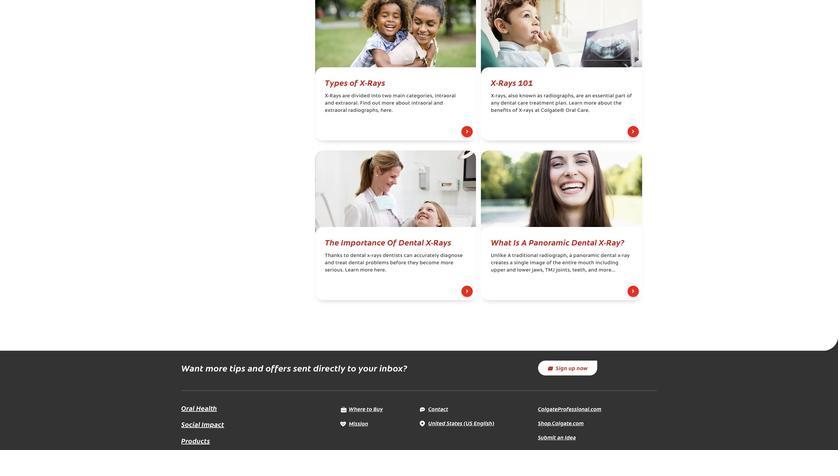 Task type: vqa. For each thing, say whether or not it's contained in the screenshot.
now
yes



Task type: locate. For each thing, give the bounding box(es) containing it.
radiographs, up plan.
[[544, 94, 575, 99]]

0 vertical spatial an
[[585, 94, 591, 99]]

1 horizontal spatial are
[[576, 94, 584, 99]]

rays
[[524, 108, 534, 113], [372, 254, 382, 259]]

x- up panoramic
[[599, 237, 607, 248]]

2 vertical spatial to
[[367, 406, 372, 413]]

radiographs, inside the 'x-rays are divided into two main categories, intraoral and extraoral. find out more about intraoral and extraoral radiographs, here.'
[[348, 108, 380, 113]]

can
[[404, 254, 413, 259]]

is
[[514, 237, 520, 248]]

a up "entire"
[[570, 254, 572, 259]]

an left the essential at the right of the page
[[585, 94, 591, 99]]

0 horizontal spatial a
[[508, 254, 511, 259]]

dental up including
[[601, 254, 617, 259]]

1 horizontal spatial radiographs,
[[544, 94, 575, 99]]

1 vertical spatial a
[[508, 254, 511, 259]]

a right the is in the bottom of the page
[[522, 237, 527, 248]]

rays up extraoral.
[[330, 94, 341, 99]]

problems
[[366, 261, 389, 266]]

0 horizontal spatial oral
[[181, 404, 195, 413]]

1 vertical spatial here.
[[374, 268, 387, 273]]

0 horizontal spatial x-
[[367, 254, 372, 259]]

also
[[508, 94, 518, 99]]

2 x- from the left
[[618, 254, 623, 259]]

thanks
[[325, 254, 343, 259]]

benefits
[[491, 108, 511, 113]]

x- inside thanks to dental x-rays dentists can accurately diagnose and treat dental problems before they become more serious. learn more here.
[[367, 254, 372, 259]]

0 vertical spatial the
[[614, 101, 622, 106]]

are inside x-rays, also known as radiographs, are an essential part of any dental care treatment plan. learn more about the benefits of x-rays at colgate® oral care.
[[576, 94, 584, 99]]

oral up social
[[181, 404, 195, 413]]

0 horizontal spatial learn
[[345, 268, 359, 273]]

of inside the unlike a traditional radiograph, a panoramic dental x-ray creates a single image of the entire mouth including upper and lower jaws, tmj joints, teeth, and more...
[[547, 261, 552, 266]]

x- up 'rays,'
[[491, 77, 499, 88]]

0 vertical spatial here.
[[381, 108, 393, 113]]

united
[[429, 420, 446, 427]]

rays up also at the top right of the page
[[499, 77, 517, 88]]

here. inside the 'x-rays are divided into two main categories, intraoral and extraoral. find out more about intraoral and extraoral radiographs, here.'
[[381, 108, 393, 113]]

a
[[522, 237, 527, 248], [508, 254, 511, 259]]

social
[[181, 421, 200, 429]]

to left buy
[[367, 406, 372, 413]]

two
[[382, 94, 392, 99]]

oral
[[566, 108, 576, 113], [181, 404, 195, 413]]

divided
[[352, 94, 370, 99]]

1 vertical spatial an
[[558, 434, 564, 442]]

x- up any
[[491, 94, 496, 99]]

to inside thanks to dental x-rays dentists can accurately diagnose and treat dental problems before they become more serious. learn more here.
[[344, 254, 349, 259]]

of right part
[[627, 94, 632, 99]]

0 horizontal spatial radiographs,
[[348, 108, 380, 113]]

part
[[616, 94, 626, 99]]

teeth,
[[573, 268, 587, 273]]

to left your
[[348, 363, 357, 374]]

1 horizontal spatial an
[[585, 94, 591, 99]]

main
[[393, 94, 405, 99]]

dental up can in the bottom left of the page
[[399, 237, 424, 248]]

1 horizontal spatial a
[[570, 254, 572, 259]]

rays
[[368, 77, 385, 88], [499, 77, 517, 88], [330, 94, 341, 99], [434, 237, 452, 248]]

1 x- from the left
[[367, 254, 372, 259]]

0 vertical spatial intraoral
[[435, 94, 456, 99]]

submit
[[538, 434, 556, 442]]

radiographs, down find on the top left
[[348, 108, 380, 113]]

1 horizontal spatial the
[[614, 101, 622, 106]]

0 horizontal spatial an
[[558, 434, 564, 442]]

sent
[[293, 363, 311, 374]]

mission link
[[340, 420, 368, 428]]

dental
[[501, 101, 517, 106], [350, 254, 366, 259], [601, 254, 617, 259], [349, 261, 365, 266]]

an
[[585, 94, 591, 99], [558, 434, 564, 442]]

ray?
[[607, 237, 625, 248]]

where to buy link
[[340, 406, 383, 413]]

1 vertical spatial radiographs,
[[348, 108, 380, 113]]

intraoral down categories,
[[412, 101, 433, 106]]

1 about from the left
[[396, 101, 410, 106]]

0 horizontal spatial dental
[[399, 237, 424, 248]]

x-rays 101
[[491, 77, 533, 88]]

are up extraoral.
[[343, 94, 350, 99]]

0 vertical spatial radiographs,
[[544, 94, 575, 99]]

1 horizontal spatial oral
[[566, 108, 576, 113]]

1 horizontal spatial x-
[[618, 254, 623, 259]]

0 vertical spatial rays
[[524, 108, 534, 113]]

shop.colgate.com link
[[538, 420, 584, 427]]

sign up now link
[[538, 361, 597, 376]]

1 horizontal spatial learn
[[569, 101, 583, 106]]

1 vertical spatial learn
[[345, 268, 359, 273]]

0 vertical spatial a
[[522, 237, 527, 248]]

the
[[325, 237, 339, 248]]

0 horizontal spatial rays
[[372, 254, 382, 259]]

0 horizontal spatial about
[[396, 101, 410, 106]]

dental up panoramic
[[572, 237, 597, 248]]

x-
[[367, 254, 372, 259], [618, 254, 623, 259]]

importance
[[341, 237, 386, 248]]

1 horizontal spatial intraoral
[[435, 94, 456, 99]]

0 horizontal spatial a
[[510, 261, 513, 266]]

out
[[372, 101, 381, 106]]

rays left at
[[524, 108, 534, 113]]

to for where
[[367, 406, 372, 413]]

find
[[360, 101, 371, 106]]

joints,
[[556, 268, 572, 273]]

are
[[343, 94, 350, 99], [576, 94, 584, 99]]

more down two
[[382, 101, 395, 106]]

image
[[530, 261, 545, 266]]

of up tmj
[[547, 261, 552, 266]]

states
[[447, 420, 463, 427]]

about down main
[[396, 101, 410, 106]]

x- down types
[[325, 94, 330, 99]]

single
[[514, 261, 529, 266]]

now
[[577, 365, 588, 372]]

colgateprofessional.com link
[[538, 406, 602, 413]]

x-
[[360, 77, 368, 88], [491, 77, 499, 88], [325, 94, 330, 99], [491, 94, 496, 99], [519, 108, 524, 113], [426, 237, 434, 248], [599, 237, 607, 248]]

directly
[[313, 363, 346, 374]]

unlike a traditional radiograph, a panoramic dental x-ray creates a single image of the entire mouth including upper and lower jaws, tmj joints, teeth, and more...
[[491, 254, 630, 273]]

2 are from the left
[[576, 94, 584, 99]]

dental
[[399, 237, 424, 248], [572, 237, 597, 248]]

1 horizontal spatial dental
[[572, 237, 597, 248]]

about
[[396, 101, 410, 106], [598, 101, 613, 106]]

learn inside thanks to dental x-rays dentists can accurately diagnose and treat dental problems before they become more serious. learn more here.
[[345, 268, 359, 273]]

to up treat
[[344, 254, 349, 259]]

of
[[350, 77, 358, 88], [627, 94, 632, 99], [513, 108, 518, 113], [547, 261, 552, 266]]

and
[[325, 101, 334, 106], [434, 101, 443, 106], [325, 261, 334, 266], [507, 268, 516, 273], [588, 268, 598, 273], [248, 363, 264, 374]]

want more tips and offers sent directly to your inbox?
[[181, 363, 408, 374]]

more down diagnose
[[441, 261, 454, 266]]

intraoral right categories,
[[435, 94, 456, 99]]

learn down treat
[[345, 268, 359, 273]]

1 vertical spatial rays
[[372, 254, 382, 259]]

1 are from the left
[[343, 94, 350, 99]]

radiographs,
[[544, 94, 575, 99], [348, 108, 380, 113]]

care.
[[578, 108, 590, 113]]

the inside the unlike a traditional radiograph, a panoramic dental x-ray creates a single image of the entire mouth including upper and lower jaws, tmj joints, teeth, and more...
[[553, 261, 561, 266]]

0 vertical spatial to
[[344, 254, 349, 259]]

learn up care. at the right of page
[[569, 101, 583, 106]]

oral down plan.
[[566, 108, 576, 113]]

dental inside x-rays, also known as radiographs, are an essential part of any dental care treatment plan. learn more about the benefits of x-rays at colgate® oral care.
[[501, 101, 517, 106]]

rays up problems
[[372, 254, 382, 259]]

0 vertical spatial oral
[[566, 108, 576, 113]]

0 horizontal spatial are
[[343, 94, 350, 99]]

x-rays are divided into two main categories, intraoral and extraoral. find out more about intraoral and extraoral radiographs, here.
[[325, 94, 456, 113]]

2 about from the left
[[598, 101, 613, 106]]

radiograph,
[[540, 254, 568, 259]]

a
[[570, 254, 572, 259], [510, 261, 513, 266]]

1 dental from the left
[[399, 237, 424, 248]]

about down the essential at the right of the page
[[598, 101, 613, 106]]

learn
[[569, 101, 583, 106], [345, 268, 359, 273]]

dental down also at the top right of the page
[[501, 101, 517, 106]]

of up "divided"
[[350, 77, 358, 88]]

0 horizontal spatial intraoral
[[412, 101, 433, 106]]

a left the single
[[510, 261, 513, 266]]

here. down two
[[381, 108, 393, 113]]

1 vertical spatial intraoral
[[412, 101, 433, 106]]

products link
[[181, 436, 210, 447]]

rays up diagnose
[[434, 237, 452, 248]]

categories,
[[407, 94, 434, 99]]

dental down importance
[[350, 254, 366, 259]]

the
[[614, 101, 622, 106], [553, 261, 561, 266]]

the down part
[[614, 101, 622, 106]]

x- down care
[[519, 108, 524, 113]]

more up care. at the right of page
[[584, 101, 597, 106]]

1 horizontal spatial about
[[598, 101, 613, 106]]

are up care. at the right of page
[[576, 94, 584, 99]]

x- down ray?
[[618, 254, 623, 259]]

sign
[[556, 365, 568, 372]]

offers
[[266, 363, 291, 374]]

english)
[[474, 420, 495, 427]]

here.
[[381, 108, 393, 113], [374, 268, 387, 273]]

thanks to dental x-rays dentists can accurately diagnose and treat dental problems before they become more serious. learn more here.
[[325, 254, 463, 273]]

1 vertical spatial the
[[553, 261, 561, 266]]

x- up problems
[[367, 254, 372, 259]]

here. down problems
[[374, 268, 387, 273]]

serious.
[[325, 268, 344, 273]]

0 horizontal spatial the
[[553, 261, 561, 266]]

a right "unlike"
[[508, 254, 511, 259]]

1 horizontal spatial rays
[[524, 108, 534, 113]]

0 vertical spatial learn
[[569, 101, 583, 106]]

an left idea
[[558, 434, 564, 442]]

and inside thanks to dental x-rays dentists can accurately diagnose and treat dental problems before they become more serious. learn more here.
[[325, 261, 334, 266]]

the down "radiograph,"
[[553, 261, 561, 266]]

about inside the 'x-rays are divided into two main categories, intraoral and extraoral. find out more about intraoral and extraoral radiographs, here.'
[[396, 101, 410, 106]]



Task type: describe. For each thing, give the bounding box(es) containing it.
shop.colgate.com
[[538, 420, 584, 427]]

contact
[[429, 406, 448, 413]]

treat
[[336, 261, 348, 266]]

an inside x-rays, also known as radiographs, are an essential part of any dental care treatment plan. learn more about the benefits of x-rays at colgate® oral care.
[[585, 94, 591, 99]]

united states (us english)
[[429, 420, 495, 427]]

dental right treat
[[349, 261, 365, 266]]

plan.
[[556, 101, 568, 106]]

of
[[387, 237, 397, 248]]

x- up accurately
[[426, 237, 434, 248]]

colgateprofessional.com
[[538, 406, 602, 413]]

(us
[[464, 420, 473, 427]]

tips
[[230, 363, 246, 374]]

1 horizontal spatial a
[[522, 237, 527, 248]]

social impact
[[181, 421, 224, 429]]

upper
[[491, 268, 506, 273]]

before
[[390, 261, 407, 266]]

2 dental from the left
[[572, 237, 597, 248]]

dental inside the unlike a traditional radiograph, a panoramic dental x-ray creates a single image of the entire mouth including upper and lower jaws, tmj joints, teeth, and more...
[[601, 254, 617, 259]]

dentists
[[383, 254, 403, 259]]

care
[[518, 101, 529, 106]]

accurately
[[414, 254, 439, 259]]

oral health
[[181, 404, 217, 413]]

rays inside x-rays, also known as radiographs, are an essential part of any dental care treatment plan. learn more about the benefits of x-rays at colgate® oral care.
[[524, 108, 534, 113]]

diagnose
[[440, 254, 463, 259]]

1 vertical spatial oral
[[181, 404, 195, 413]]

types of x-rays
[[325, 77, 385, 88]]

they
[[408, 261, 419, 266]]

learn inside x-rays, also known as radiographs, are an essential part of any dental care treatment plan. learn more about the benefits of x-rays at colgate® oral care.
[[569, 101, 583, 106]]

more inside the 'x-rays are divided into two main categories, intraoral and extraoral. find out more about intraoral and extraoral radiographs, here.'
[[382, 101, 395, 106]]

extraoral.
[[336, 101, 359, 106]]

are inside the 'x-rays are divided into two main categories, intraoral and extraoral. find out more about intraoral and extraoral radiographs, here.'
[[343, 94, 350, 99]]

of right benefits
[[513, 108, 518, 113]]

tmj
[[546, 268, 555, 273]]

where
[[349, 406, 366, 413]]

more left tips
[[206, 363, 228, 374]]

treatment
[[530, 101, 555, 106]]

1 vertical spatial to
[[348, 363, 357, 374]]

0 vertical spatial a
[[570, 254, 572, 259]]

lower
[[517, 268, 531, 273]]

oral inside x-rays, also known as radiographs, are an essential part of any dental care treatment plan. learn more about the benefits of x-rays at colgate® oral care.
[[566, 108, 576, 113]]

idea
[[565, 434, 576, 442]]

as
[[538, 94, 543, 99]]

extraoral
[[325, 108, 347, 113]]

the inside x-rays, also known as radiographs, are an essential part of any dental care treatment plan. learn more about the benefits of x-rays at colgate® oral care.
[[614, 101, 622, 106]]

essential
[[593, 94, 614, 99]]

1 vertical spatial a
[[510, 261, 513, 266]]

up
[[569, 365, 576, 372]]

into
[[371, 94, 381, 99]]

entire
[[563, 261, 577, 266]]

submit an idea
[[538, 434, 576, 442]]

colgate®
[[541, 108, 565, 113]]

x- inside the 'x-rays are divided into two main categories, intraoral and extraoral. find out more about intraoral and extraoral radiographs, here.'
[[325, 94, 330, 99]]

rays inside the 'x-rays are divided into two main categories, intraoral and extraoral. find out more about intraoral and extraoral radiographs, here.'
[[330, 94, 341, 99]]

traditional
[[512, 254, 538, 259]]

your
[[359, 363, 378, 374]]

at
[[535, 108, 540, 113]]

x-rays, also known as radiographs, are an essential part of any dental care treatment plan. learn more about the benefits of x-rays at colgate® oral care.
[[491, 94, 632, 113]]

oral health link
[[181, 404, 217, 413]]

rays inside thanks to dental x-rays dentists can accurately diagnose and treat dental problems before they become more serious. learn more here.
[[372, 254, 382, 259]]

unlike
[[491, 254, 507, 259]]

more...
[[599, 268, 616, 273]]

where to buy
[[349, 406, 383, 413]]

to for thanks
[[344, 254, 349, 259]]

inbox?
[[380, 363, 408, 374]]

creates
[[491, 261, 509, 266]]

contact link
[[419, 406, 448, 413]]

submit an idea link
[[538, 434, 576, 442]]

rounded corner image
[[824, 337, 839, 351]]

panoramic
[[529, 237, 570, 248]]

radiographs, inside x-rays, also known as radiographs, are an essential part of any dental care treatment plan. learn more about the benefits of x-rays at colgate® oral care.
[[544, 94, 575, 99]]

what is a panoramic dental x-ray?
[[491, 237, 625, 248]]

here. inside thanks to dental x-rays dentists can accurately diagnose and treat dental problems before they become more serious. learn more here.
[[374, 268, 387, 273]]

mission
[[349, 420, 368, 428]]

rays up "into"
[[368, 77, 385, 88]]

x- up "divided"
[[360, 77, 368, 88]]

products
[[181, 437, 210, 446]]

ray
[[623, 254, 630, 259]]

a inside the unlike a traditional radiograph, a panoramic dental x-ray creates a single image of the entire mouth including upper and lower jaws, tmj joints, teeth, and more...
[[508, 254, 511, 259]]

any
[[491, 101, 500, 106]]

about inside x-rays, also known as radiographs, are an essential part of any dental care treatment plan. learn more about the benefits of x-rays at colgate® oral care.
[[598, 101, 613, 106]]

more inside x-rays, also known as radiographs, are an essential part of any dental care treatment plan. learn more about the benefits of x-rays at colgate® oral care.
[[584, 101, 597, 106]]

what
[[491, 237, 512, 248]]

including
[[596, 261, 619, 266]]

rays,
[[496, 94, 507, 99]]

mouth
[[578, 261, 595, 266]]

buy
[[374, 406, 383, 413]]

want
[[181, 363, 204, 374]]

health
[[196, 404, 217, 413]]

the importance of dental x-rays
[[325, 237, 452, 248]]

jaws,
[[532, 268, 544, 273]]

x- inside the unlike a traditional radiograph, a panoramic dental x-ray creates a single image of the entire mouth including upper and lower jaws, tmj joints, teeth, and more...
[[618, 254, 623, 259]]

more down problems
[[360, 268, 373, 273]]

become
[[420, 261, 440, 266]]

sign up now
[[556, 365, 588, 372]]

impact
[[202, 421, 224, 429]]

panoramic
[[574, 254, 600, 259]]

social impact link
[[181, 420, 224, 430]]



